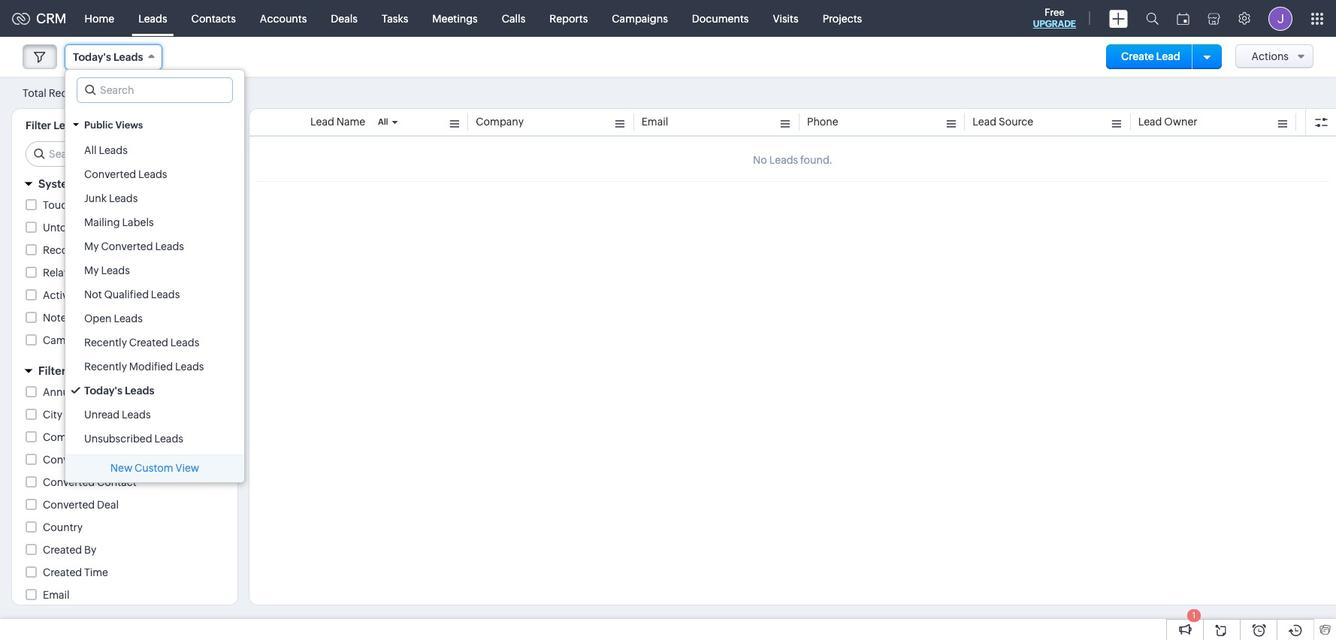 Task type: vqa. For each thing, say whether or not it's contained in the screenshot.
crm in the left top of the page
yes



Task type: describe. For each thing, give the bounding box(es) containing it.
all for all
[[378, 117, 388, 126]]

converted for converted deal
[[43, 499, 95, 511]]

my leads
[[84, 265, 130, 277]]

converted for converted account
[[43, 454, 95, 466]]

contacts
[[191, 12, 236, 24]]

filter for filter by fields
[[38, 365, 66, 377]]

record
[[43, 244, 78, 256]]

leads up new custom view
[[154, 433, 183, 445]]

filters
[[126, 177, 159, 190]]

contacts link
[[179, 0, 248, 36]]

filter by fields
[[38, 365, 116, 377]]

related
[[43, 267, 80, 279]]

mailing
[[84, 216, 120, 229]]

untouched records
[[43, 222, 140, 234]]

campaigns link
[[600, 0, 680, 36]]

my for my leads
[[84, 265, 99, 277]]

new
[[110, 462, 133, 474]]

recently for recently created leads
[[84, 337, 127, 349]]

junk leads
[[84, 192, 138, 204]]

all leads
[[84, 144, 128, 156]]

lead for lead source
[[973, 116, 997, 128]]

deals link
[[319, 0, 370, 36]]

my converted leads
[[84, 241, 184, 253]]

annual
[[43, 386, 77, 398]]

created by
[[43, 544, 96, 556]]

1 vertical spatial search text field
[[26, 142, 226, 166]]

documents
[[692, 12, 749, 24]]

system defined filters
[[38, 177, 159, 190]]

tasks
[[382, 12, 408, 24]]

leads up unsubscribed leads
[[122, 409, 151, 421]]

home
[[85, 12, 114, 24]]

created for created time
[[43, 567, 82, 579]]

by
[[86, 120, 98, 132]]

public
[[84, 120, 113, 131]]

create lead
[[1122, 50, 1181, 62]]

crm link
[[12, 11, 67, 26]]

lead name
[[310, 116, 365, 128]]

related records action
[[43, 267, 157, 279]]

profile element
[[1260, 0, 1302, 36]]

lead inside button
[[1157, 50, 1181, 62]]

not qualified leads
[[84, 289, 180, 301]]

today's inside 'field'
[[73, 51, 111, 63]]

phone
[[807, 116, 839, 128]]

converted for converted leads
[[84, 168, 136, 180]]

name
[[337, 116, 365, 128]]

views
[[115, 120, 143, 131]]

contact
[[97, 477, 137, 489]]

profile image
[[1269, 6, 1293, 30]]

source
[[999, 116, 1034, 128]]

public views button
[[65, 112, 244, 138]]

public views
[[84, 120, 143, 131]]

0
[[91, 88, 98, 99]]

calls link
[[490, 0, 538, 36]]

untouched
[[43, 222, 98, 234]]

projects
[[823, 12, 862, 24]]

calendar image
[[1177, 12, 1190, 24]]

account
[[97, 454, 139, 466]]

touched
[[43, 199, 86, 211]]

owner
[[1165, 116, 1198, 128]]

deal
[[97, 499, 119, 511]]

unread
[[84, 409, 120, 421]]

total records 0
[[23, 87, 98, 99]]

converted down mailing labels
[[101, 241, 153, 253]]

converted account
[[43, 454, 139, 466]]

unsubscribed
[[84, 433, 152, 445]]

1 horizontal spatial email
[[642, 116, 668, 128]]

visits link
[[761, 0, 811, 36]]

recently created leads
[[84, 337, 199, 349]]

recently modified leads
[[84, 361, 204, 373]]

1
[[1193, 611, 1196, 620]]

total
[[23, 87, 46, 99]]

leads link
[[126, 0, 179, 36]]

new custom view
[[110, 462, 199, 474]]

leads down "filters"
[[109, 192, 138, 204]]

mailing labels
[[84, 216, 154, 229]]

revenue
[[80, 386, 122, 398]]

1 horizontal spatial company
[[476, 116, 524, 128]]

leads down public views dropdown button
[[138, 168, 167, 180]]

converted leads
[[84, 168, 167, 180]]

accounts
[[260, 12, 307, 24]]

custom
[[135, 462, 173, 474]]

create lead button
[[1107, 44, 1196, 69]]

visits
[[773, 12, 799, 24]]

converted deal
[[43, 499, 119, 511]]

open
[[84, 313, 112, 325]]

1 vertical spatial email
[[43, 589, 70, 601]]

converted contact
[[43, 477, 137, 489]]

leads left by
[[54, 120, 83, 132]]

view
[[176, 462, 199, 474]]

records for touched
[[88, 199, 128, 211]]

lead for lead owner
[[1139, 116, 1163, 128]]

create menu image
[[1110, 9, 1128, 27]]

filter by fields button
[[12, 358, 238, 384]]

records for related
[[82, 267, 123, 279]]

records for total
[[49, 87, 89, 99]]

leads right qualified
[[151, 289, 180, 301]]

search element
[[1137, 0, 1168, 37]]

unsubscribed leads
[[84, 433, 183, 445]]



Task type: locate. For each thing, give the bounding box(es) containing it.
campaigns right reports
[[612, 12, 668, 24]]

leads down leads link
[[113, 51, 143, 63]]

2 recently from the top
[[84, 361, 127, 373]]

created inside public views region
[[129, 337, 168, 349]]

system defined filters button
[[12, 171, 238, 197]]

0 vertical spatial action
[[80, 244, 113, 256]]

today's leads down 'filter by fields' dropdown button
[[84, 385, 154, 397]]

create menu element
[[1101, 0, 1137, 36]]

1 horizontal spatial action
[[125, 267, 157, 279]]

my down untouched records
[[84, 241, 99, 253]]

0 vertical spatial recently
[[84, 337, 127, 349]]

filter down total
[[26, 120, 51, 132]]

created down created by
[[43, 567, 82, 579]]

campaigns down notes
[[43, 335, 99, 347]]

lead left source at the top right of the page
[[973, 116, 997, 128]]

1 vertical spatial filter
[[38, 365, 66, 377]]

action up related records action
[[80, 244, 113, 256]]

filter leads by
[[26, 120, 98, 132]]

reports link
[[538, 0, 600, 36]]

leads up "not qualified leads"
[[155, 241, 184, 253]]

0 horizontal spatial by
[[68, 365, 82, 377]]

today's inside public views region
[[84, 385, 122, 397]]

meetings link
[[420, 0, 490, 36]]

today's leads inside 'field'
[[73, 51, 143, 63]]

lead source
[[973, 116, 1034, 128]]

converted up 'junk leads'
[[84, 168, 136, 180]]

calls
[[502, 12, 526, 24]]

filter up the annual
[[38, 365, 66, 377]]

city
[[43, 409, 62, 421]]

0 horizontal spatial campaigns
[[43, 335, 99, 347]]

converted up converted contact
[[43, 454, 95, 466]]

accounts link
[[248, 0, 319, 36]]

time
[[84, 567, 108, 579]]

0 vertical spatial all
[[378, 117, 388, 126]]

by up annual revenue
[[68, 365, 82, 377]]

record action
[[43, 244, 113, 256]]

0 horizontal spatial company
[[43, 431, 91, 444]]

1 vertical spatial today's
[[84, 385, 122, 397]]

1 vertical spatial by
[[84, 544, 96, 556]]

my
[[84, 241, 99, 253], [84, 265, 99, 277]]

notes
[[43, 312, 72, 324]]

all for all leads
[[84, 144, 97, 156]]

Search text field
[[77, 78, 232, 102], [26, 142, 226, 166]]

leads inside 'field'
[[113, 51, 143, 63]]

1 recently from the top
[[84, 337, 127, 349]]

email
[[642, 116, 668, 128], [43, 589, 70, 601]]

logo image
[[12, 12, 30, 24]]

new custom view link
[[65, 456, 244, 483]]

junk
[[84, 192, 107, 204]]

qualified
[[104, 289, 149, 301]]

records left 0
[[49, 87, 89, 99]]

modified
[[129, 361, 173, 373]]

search image
[[1146, 12, 1159, 25]]

converted up country
[[43, 499, 95, 511]]

converted for converted contact
[[43, 477, 95, 489]]

recently
[[84, 337, 127, 349], [84, 361, 127, 373]]

reports
[[550, 12, 588, 24]]

labels
[[122, 216, 154, 229]]

converted
[[84, 168, 136, 180], [101, 241, 153, 253], [43, 454, 95, 466], [43, 477, 95, 489], [43, 499, 95, 511]]

created time
[[43, 567, 108, 579]]

touched records
[[43, 199, 128, 211]]

tasks link
[[370, 0, 420, 36]]

1 my from the top
[[84, 241, 99, 253]]

2 vertical spatial created
[[43, 567, 82, 579]]

lead owner
[[1139, 116, 1198, 128]]

today's leads up 0
[[73, 51, 143, 63]]

leads up modified
[[170, 337, 199, 349]]

1 vertical spatial action
[[125, 267, 157, 279]]

public views region
[[65, 138, 244, 451]]

leads
[[138, 12, 167, 24], [113, 51, 143, 63], [54, 120, 83, 132], [99, 144, 128, 156], [138, 168, 167, 180], [109, 192, 138, 204], [155, 241, 184, 253], [101, 265, 130, 277], [151, 289, 180, 301], [114, 313, 143, 325], [170, 337, 199, 349], [175, 361, 204, 373], [125, 385, 154, 397], [122, 409, 151, 421], [154, 433, 183, 445]]

not
[[84, 289, 102, 301]]

free upgrade
[[1033, 7, 1076, 29]]

recently up revenue
[[84, 361, 127, 373]]

1 vertical spatial company
[[43, 431, 91, 444]]

1 vertical spatial recently
[[84, 361, 127, 373]]

by for filter
[[68, 365, 82, 377]]

1 vertical spatial created
[[43, 544, 82, 556]]

0 horizontal spatial action
[[80, 244, 113, 256]]

records for untouched
[[100, 222, 140, 234]]

today's down fields
[[84, 385, 122, 397]]

lead left name
[[310, 116, 334, 128]]

by inside dropdown button
[[68, 365, 82, 377]]

0 vertical spatial by
[[68, 365, 82, 377]]

0 horizontal spatial all
[[84, 144, 97, 156]]

0 vertical spatial email
[[642, 116, 668, 128]]

lead
[[1157, 50, 1181, 62], [310, 116, 334, 128], [973, 116, 997, 128], [1139, 116, 1163, 128]]

records up my converted leads
[[100, 222, 140, 234]]

my for my converted leads
[[84, 241, 99, 253]]

activities
[[43, 289, 88, 301]]

by up time
[[84, 544, 96, 556]]

0 vertical spatial campaigns
[[612, 12, 668, 24]]

open leads
[[84, 313, 143, 325]]

lead left owner
[[1139, 116, 1163, 128]]

search text field up converted leads
[[26, 142, 226, 166]]

search text field up public views dropdown button
[[77, 78, 232, 102]]

crm
[[36, 11, 67, 26]]

action
[[80, 244, 113, 256], [125, 267, 157, 279]]

by for created
[[84, 544, 96, 556]]

all
[[378, 117, 388, 126], [84, 144, 97, 156]]

0 vertical spatial today's
[[73, 51, 111, 63]]

records up not
[[82, 267, 123, 279]]

documents link
[[680, 0, 761, 36]]

upgrade
[[1033, 19, 1076, 29]]

created up modified
[[129, 337, 168, 349]]

lead for lead name
[[310, 116, 334, 128]]

1 horizontal spatial by
[[84, 544, 96, 556]]

records
[[49, 87, 89, 99], [88, 199, 128, 211], [100, 222, 140, 234], [82, 267, 123, 279]]

Today's Leads field
[[65, 44, 163, 70]]

system
[[38, 177, 78, 190]]

recently down open
[[84, 337, 127, 349]]

recently for recently modified leads
[[84, 361, 127, 373]]

today's
[[73, 51, 111, 63], [84, 385, 122, 397]]

0 vertical spatial my
[[84, 241, 99, 253]]

filter for filter leads by
[[26, 120, 51, 132]]

fields
[[84, 365, 116, 377]]

my up not
[[84, 265, 99, 277]]

0 horizontal spatial email
[[43, 589, 70, 601]]

records up mailing
[[88, 199, 128, 211]]

0 vertical spatial company
[[476, 116, 524, 128]]

leads right modified
[[175, 361, 204, 373]]

0 vertical spatial today's leads
[[73, 51, 143, 63]]

1 horizontal spatial all
[[378, 117, 388, 126]]

all inside public views region
[[84, 144, 97, 156]]

country
[[43, 522, 83, 534]]

1 vertical spatial my
[[84, 265, 99, 277]]

defined
[[81, 177, 123, 190]]

company
[[476, 116, 524, 128], [43, 431, 91, 444]]

deals
[[331, 12, 358, 24]]

filter inside dropdown button
[[38, 365, 66, 377]]

leads up qualified
[[101, 265, 130, 277]]

0 vertical spatial created
[[129, 337, 168, 349]]

leads down the recently modified leads
[[125, 385, 154, 397]]

today's leads inside public views region
[[84, 385, 154, 397]]

leads down public views
[[99, 144, 128, 156]]

meetings
[[432, 12, 478, 24]]

2 my from the top
[[84, 265, 99, 277]]

annual revenue
[[43, 386, 122, 398]]

created down country
[[43, 544, 82, 556]]

0 vertical spatial filter
[[26, 120, 51, 132]]

1 vertical spatial today's leads
[[84, 385, 154, 397]]

all right name
[[378, 117, 388, 126]]

leads down qualified
[[114, 313, 143, 325]]

1 vertical spatial all
[[84, 144, 97, 156]]

created for created by
[[43, 544, 82, 556]]

home link
[[73, 0, 126, 36]]

today's up 0
[[73, 51, 111, 63]]

campaigns
[[612, 12, 668, 24], [43, 335, 99, 347]]

0 vertical spatial search text field
[[77, 78, 232, 102]]

lead right create
[[1157, 50, 1181, 62]]

free
[[1045, 7, 1065, 18]]

projects link
[[811, 0, 874, 36]]

created
[[129, 337, 168, 349], [43, 544, 82, 556], [43, 567, 82, 579]]

converted up converted deal
[[43, 477, 95, 489]]

1 horizontal spatial campaigns
[[612, 12, 668, 24]]

1 vertical spatial campaigns
[[43, 335, 99, 347]]

leads right home link
[[138, 12, 167, 24]]

action up "not qualified leads"
[[125, 267, 157, 279]]

actions
[[1252, 50, 1289, 62]]

all down by
[[84, 144, 97, 156]]



